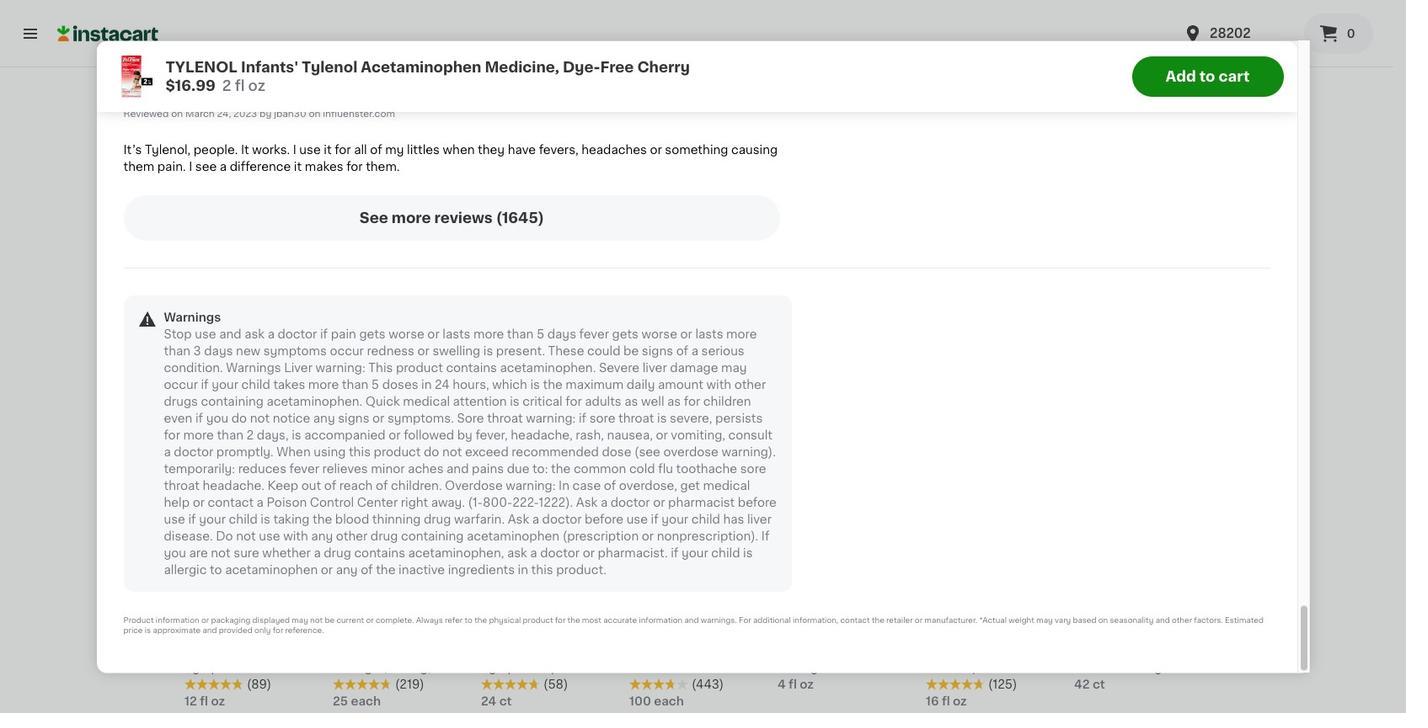 Task type: locate. For each thing, give the bounding box(es) containing it.
0 horizontal spatial infants'
[[241, 60, 299, 73]]

condition.
[[164, 363, 223, 375]]

2 fl oz up which
[[481, 345, 517, 357]]

acetaminophen up damage
[[630, 311, 724, 323]]

inactive
[[399, 565, 445, 577]]

$ for pepto-bismol original ultra liquid, 5 symptom fast relief
[[188, 605, 195, 615]]

1 vertical spatial mg,
[[409, 663, 431, 675]]

drug down blood at the bottom of the page
[[324, 549, 351, 560]]

strength,
[[333, 663, 388, 675]]

bismol inside pepto-bismol original ultra liquid, 5 symptom fast relief
[[225, 629, 265, 641]]

use up 3
[[195, 329, 216, 341]]

tablets inside walgreens 20mg omeprazole acid reducer delayed release tablets
[[1125, 680, 1168, 692]]

0 vertical spatial contact
[[208, 498, 254, 510]]

2 item carousel region from the top
[[185, 395, 1210, 714]]

be inside warnings stop use and ask a doctor if pain gets worse or lasts more than 5 days fever gets worse or lasts more than 3 days new symptoms occur redness or swelling is present. these could be signs of a serious condition. warnings liver warning: this product contains acetaminophen. severe liver damage may occur if your child takes more than 5 doses in 24 hours, which is the maximum daily amount with other drugs containing acetaminophen. quick medical attention is critical for adults as well as for children even if you do not notice any signs or symptoms. sore throat warning: if sore throat is severe, persists for more than 2 days, is accompanied or followed by fever, headache, rash, nausea, or vomiting, consult a doctor promptly. when using this product do not exceed recommended dose (see overdose warning). temporarily: reduces fever relieves minor aches and pains due to: the common cold flu toothache sore throat headache. keep out of reach of children. overdose warning: in case of overdose, get medical help or contact a poison control center right away. (1-800-222-1222). ask a doctor or pharmacist before use if your child is taking the blood thinning drug warfarin. ask a doctor before use if your child has liver disease. do not use with any other drug containing acetaminophen (prescription or nonprescription). if you are not sure whether a drug contains acetaminophen, ask a doctor or pharmacist. if your child is allergic to acetaminophen or any of the inactive ingredients in this product.
[[624, 346, 639, 358]]

acetaminophen up influenster.com
[[361, 60, 482, 73]]

days up these on the left of the page
[[548, 329, 577, 341]]

free up "serious"
[[720, 328, 747, 340]]

1 horizontal spatial it
[[294, 162, 302, 173]]

1 $ from the left
[[188, 605, 195, 615]]

each for 14
[[351, 697, 381, 708]]

symptom for ultra
[[185, 663, 243, 675]]

acid
[[403, 629, 430, 641], [1150, 646, 1177, 658]]

24 down chewables
[[481, 697, 497, 708]]

0 vertical spatial 24
[[435, 380, 450, 392]]

product group containing 13
[[926, 104, 1061, 375]]

delayed
[[1128, 663, 1178, 675]]

liver
[[643, 363, 667, 375], [748, 515, 772, 527]]

other left the factors.
[[1173, 618, 1193, 625]]

2 vertical spatial warning:
[[506, 481, 556, 493]]

1 vertical spatial ask
[[508, 515, 530, 527]]

1 horizontal spatial 24
[[481, 697, 497, 708]]

solution, for 7 pedialyte electrolyte solution, grape
[[778, 295, 830, 306]]

1 vertical spatial care
[[278, 402, 320, 420]]

$ up manufacturer.
[[930, 605, 936, 615]]

to inside button
[[1200, 69, 1216, 83]]

99 inside the $ 32 99
[[667, 605, 681, 615]]

42
[[1075, 680, 1090, 692]]

mg, down maximum
[[409, 663, 431, 675]]

2 up 'severe'
[[630, 345, 637, 357]]

not up days,
[[250, 414, 270, 426]]

add
[[1166, 69, 1197, 83], [281, 118, 306, 130], [430, 118, 454, 130], [578, 118, 603, 130], [726, 118, 751, 130], [875, 118, 899, 130], [1023, 118, 1048, 130], [1172, 118, 1196, 130], [281, 470, 306, 482], [430, 470, 454, 482], [578, 470, 603, 482], [726, 470, 751, 482]]

0 horizontal spatial $ 12 99
[[188, 604, 232, 623]]

bismol inside "pepto-bismol kid's chewables for multi- symptom upset stomach relief"
[[522, 629, 562, 641]]

42 ct
[[1075, 680, 1106, 692]]

contact inside the product information or packaging displayed may not be current or complete. always refer to the physical product for the most accurate information and warnings. for additional information, contact the retailer or manufacturer. *actual weight may vary based on seasonality and other factors. estimated price is approximate and provided only for reference.
[[841, 618, 870, 625]]

contact inside warnings stop use and ask a doctor if pain gets worse or lasts more than 5 days fever gets worse or lasts more than 3 days new symptoms occur redness or swelling is present. these could be signs of a serious condition. warnings liver warning: this product contains acetaminophen. severe liver damage may occur if your child takes more than 5 doses in 24 hours, which is the maximum daily amount with other drugs containing acetaminophen. quick medical attention is critical for adults as well as for children even if you do not notice any signs or symptoms. sore throat warning: if sore throat is severe, persists for more than 2 days, is accompanied or followed by fever, headache, rash, nausea, or vomiting, consult a doctor promptly. when using this product do not exceed recommended dose (see overdose warning). temporarily: reduces fever relieves minor aches and pains due to: the common cold flu toothache sore throat headache. keep out of reach of children. overdose warning: in case of overdose, get medical help or contact a poison control center right away. (1-800-222-1222). ask a doctor or pharmacist before use if your child is taking the blood thinning drug warfarin. ask a doctor before use if your child has liver disease. do not use with any other drug containing acetaminophen (prescription or nonprescription). if you are not sure whether a drug contains acetaminophen, ask a doctor or pharmacist. if your child is allergic to acetaminophen or any of the inactive ingredients in this product.
[[208, 498, 254, 510]]

0 horizontal spatial tylenol
[[302, 60, 358, 73]]

1 vertical spatial relief
[[538, 680, 572, 692]]

0 horizontal spatial contact
[[208, 498, 254, 510]]

electrolyte
[[243, 278, 308, 289], [837, 278, 901, 289]]

0 horizontal spatial tylenol
[[166, 60, 238, 73]]

upset inside the pepto-bismol upset stomach reliever/antidiarrheal, cherry
[[1010, 629, 1046, 641]]

each for 32
[[654, 697, 684, 708]]

$ inside $ 24 99
[[1078, 605, 1085, 615]]

of up center
[[376, 481, 388, 493]]

to inside the product information or packaging displayed may not be current or complete. always refer to the physical product for the most accurate information and warnings. for additional information, contact the retailer or manufacturer. *actual weight may vary based on seasonality and other factors. estimated price is approximate and provided only for reference.
[[465, 618, 473, 625]]

worse up redness
[[389, 329, 425, 341]]

0 horizontal spatial warnings
[[164, 313, 221, 324]]

&
[[875, 629, 884, 641]]

not up sure
[[236, 532, 256, 544]]

tablets up 25 each
[[333, 680, 376, 692]]

1 horizontal spatial contains
[[446, 363, 497, 375]]

0 horizontal spatial sponsored badge image
[[333, 344, 384, 354]]

stomach up the 24 ct
[[481, 680, 535, 692]]

pepto- for chewables
[[481, 629, 522, 641]]

0 vertical spatial drug
[[424, 515, 451, 527]]

serious
[[702, 346, 745, 358]]

occur up drugs
[[164, 380, 198, 392]]

2 information from the left
[[639, 618, 683, 625]]

may up reference.
[[292, 618, 308, 625]]

pedialyte up grape
[[778, 278, 834, 289]]

99
[[218, 605, 232, 615], [367, 605, 381, 615], [515, 605, 528, 615], [667, 605, 681, 615], [960, 605, 973, 615], [1113, 605, 1127, 615]]

by inside warnings stop use and ask a doctor if pain gets worse or lasts more than 5 days fever gets worse or lasts more than 3 days new symptoms occur redness or swelling is present. these could be signs of a serious condition. warnings liver warning: this product contains acetaminophen. severe liver damage may occur if your child takes more than 5 doses in 24 hours, which is the maximum daily amount with other drugs containing acetaminophen. quick medical attention is critical for adults as well as for children even if you do not notice any signs or symptoms. sore throat warning: if sore throat is severe, persists for more than 2 days, is accompanied or followed by fever, headache, rash, nausea, or vomiting, consult a doctor promptly. when using this product do not exceed recommended dose (see overdose warning). temporarily: reduces fever relieves minor aches and pains due to: the common cold flu toothache sore throat headache. keep out of reach of children. overdose warning: in case of overdose, get medical help or contact a poison control center right away. (1-800-222-1222). ask a doctor or pharmacist before use if your child is taking the blood thinning drug warfarin. ask a doctor before use if your child has liver disease. do not use with any other drug containing acetaminophen (prescription or nonprescription). if you are not sure whether a drug contains acetaminophen, ask a doctor or pharmacist. if your child is allergic to acetaminophen or any of the inactive ingredients in this product.
[[457, 431, 473, 442]]

is
[[484, 346, 493, 358], [531, 380, 540, 392], [510, 397, 520, 409], [658, 414, 667, 426], [292, 431, 301, 442], [261, 515, 270, 527], [744, 549, 753, 560], [145, 628, 151, 635]]

doctor down 1222). in the left of the page
[[543, 515, 582, 527]]

5 99 from the left
[[960, 605, 973, 615]]

1 vertical spatial ct
[[1093, 680, 1106, 692]]

1 vertical spatial item carousel region
[[185, 395, 1210, 714]]

each
[[351, 697, 381, 708], [654, 697, 684, 708]]

oz
[[248, 78, 265, 92], [226, 328, 240, 340], [503, 345, 517, 357], [651, 345, 665, 357], [800, 680, 814, 692], [211, 697, 225, 708], [953, 697, 968, 708]]

bismol inside the pepto-bismol upset stomach reliever/antidiarrheal, cherry
[[967, 629, 1007, 641]]

product group
[[185, 104, 319, 343], [333, 104, 468, 358], [481, 104, 616, 359], [630, 104, 765, 375], [778, 104, 913, 343], [926, 104, 1061, 375], [1075, 104, 1210, 343], [185, 456, 319, 714], [333, 456, 468, 714], [481, 456, 616, 714], [630, 456, 765, 714]]

1 2 fl oz from the left
[[481, 345, 517, 357]]

0 horizontal spatial electrolyte
[[243, 278, 308, 289]]

$ up current
[[336, 605, 343, 615]]

oz inside tylenol infants' tylenol acetaminophen medicine, dye-free cherry $16.99 2 fl oz
[[248, 78, 265, 92]]

worse up damage
[[642, 329, 678, 341]]

2 $ from the left
[[336, 605, 343, 615]]

1 horizontal spatial upset
[[778, 646, 814, 658]]

tylenol
[[302, 60, 358, 73], [481, 295, 524, 306], [630, 295, 672, 306]]

0 horizontal spatial to
[[210, 565, 222, 577]]

0 horizontal spatial tablets
[[333, 680, 376, 692]]

1 vertical spatial containing
[[401, 532, 464, 544]]

digestive
[[185, 402, 274, 420]]

2 inside tylenol infants' tylenol acetaminophen medicine, dye-free cherry $16.99 2 fl oz
[[222, 78, 231, 92]]

headache,
[[511, 431, 573, 442]]

works.
[[252, 145, 290, 157]]

item carousel region
[[185, 43, 1210, 381], [185, 395, 1210, 714]]

3 pepto- from the left
[[926, 629, 967, 641]]

product
[[123, 618, 154, 625]]

360
[[377, 629, 401, 641]]

contains down thinning
[[354, 549, 405, 560]]

99 for acid
[[1113, 605, 1127, 615]]

$ for dulcolax laxative, 5 mg, comfort coated tablets
[[633, 605, 640, 615]]

care for oral care
[[228, 51, 270, 69]]

1 horizontal spatial to
[[465, 618, 473, 625]]

2 horizontal spatial to
[[1200, 69, 1216, 83]]

1 vertical spatial acid
[[1150, 646, 1177, 658]]

1 horizontal spatial 2 fl oz
[[630, 345, 665, 357]]

headache.
[[203, 481, 265, 493]]

do up promptly. at the bottom left of page
[[232, 414, 247, 426]]

2 16 tylenol infants' tylenol acetaminophen medicine, dye-free cherry from the left
[[630, 252, 747, 357]]

mg, down dulcolax
[[630, 646, 652, 658]]

walgreens 20mg omeprazole acid reducer delayed release tablets
[[1075, 629, 1178, 692]]

if up rash,
[[579, 414, 587, 426]]

1 horizontal spatial do
[[424, 447, 440, 459]]

49
[[812, 605, 826, 615]]

stomach inside the pepto-bismol upset stomach reliever/antidiarrheal, cherry
[[926, 646, 980, 658]]

0 horizontal spatial stomach
[[481, 680, 535, 692]]

stomach inside emetrol nausea & upset stomach relief, cherry flavor 4 fl oz
[[817, 646, 870, 658]]

0 horizontal spatial medical
[[403, 397, 450, 409]]

0 horizontal spatial containing
[[201, 397, 264, 409]]

your up do
[[199, 515, 226, 527]]

fever up could
[[580, 329, 609, 341]]

throat
[[487, 414, 523, 426], [619, 414, 655, 426], [164, 481, 200, 493]]

3 bismol from the left
[[967, 629, 1007, 641]]

1 horizontal spatial ask
[[576, 498, 598, 510]]

1 bismol from the left
[[225, 629, 265, 641]]

0 vertical spatial other
[[735, 380, 766, 392]]

1 $ 12 99 from the left
[[188, 604, 232, 623]]

2 bismol from the left
[[522, 629, 562, 641]]

2 horizontal spatial free
[[720, 328, 747, 340]]

1 7 from the left
[[195, 252, 207, 272]]

seasonality
[[1111, 618, 1154, 625]]

sponsored badge image
[[333, 344, 384, 354], [630, 361, 681, 370]]

medicine, up present.
[[481, 328, 539, 340]]

7
[[195, 252, 207, 272], [788, 252, 800, 272]]

2 7 from the left
[[788, 252, 800, 272]]

pedialyte inside "7 pedialyte electrolyte solution, strawberry"
[[185, 278, 240, 289]]

1 horizontal spatial stomach
[[817, 646, 870, 658]]

worse
[[389, 329, 425, 341], [642, 329, 678, 341]]

acetaminophen down whether
[[225, 565, 318, 577]]

bismol down *actual
[[967, 629, 1007, 641]]

0 vertical spatial days
[[548, 329, 577, 341]]

3 $ from the left
[[485, 605, 491, 615]]

16
[[491, 252, 514, 272], [640, 252, 662, 272], [926, 697, 939, 708]]

0 horizontal spatial free
[[572, 328, 598, 340]]

0 horizontal spatial as
[[625, 397, 638, 409]]

ask
[[245, 329, 265, 341], [507, 549, 528, 560]]

1 horizontal spatial worse
[[642, 329, 678, 341]]

1 horizontal spatial acetaminophen.
[[500, 363, 596, 375]]

0 horizontal spatial 16 tylenol infants' tylenol acetaminophen medicine, dye-free cherry
[[481, 252, 598, 357]]

1 1 from the left
[[333, 328, 338, 340]]

quick
[[366, 397, 400, 409]]

coated
[[708, 646, 752, 658]]

electrolyte for 7 pedialyte electrolyte solution, strawberry
[[243, 278, 308, 289]]

0 horizontal spatial on
[[171, 110, 183, 120]]

doctor up the symptoms
[[278, 329, 317, 341]]

1 horizontal spatial tylenol
[[481, 278, 538, 289]]

sponsored badge image down pain
[[333, 344, 384, 354]]

25
[[333, 697, 348, 708]]

0 vertical spatial it
[[188, 94, 197, 106]]

$ 12 99 for pepto-bismol kid's chewables for multi- symptom upset stomach relief
[[485, 604, 528, 623]]

pepto-bismol upset stomach reliever/antidiarrheal, cherry
[[926, 629, 1057, 692]]

the up in
[[551, 464, 571, 476]]

0 vertical spatial to
[[1200, 69, 1216, 83]]

solution, inside "7 pedialyte electrolyte solution, strawberry"
[[185, 295, 236, 306]]

fl inside emetrol nausea & upset stomach relief, cherry flavor 4 fl oz
[[789, 680, 797, 692]]

tylenol
[[166, 60, 238, 73], [481, 278, 538, 289], [630, 278, 686, 289]]

product
[[396, 363, 443, 375], [374, 447, 421, 459], [523, 618, 553, 625]]

1 each from the left
[[351, 697, 381, 708]]

(see
[[635, 447, 661, 459]]

0 vertical spatial 32
[[343, 252, 369, 272]]

2 pepto- from the left
[[481, 629, 522, 641]]

1 horizontal spatial you
[[206, 414, 229, 426]]

warnings up 33.8
[[164, 313, 221, 324]]

pepto- inside the pepto-bismol upset stomach reliever/antidiarrheal, cherry
[[926, 629, 967, 641]]

2 99 from the left
[[367, 605, 381, 615]]

99 inside $ 14 99
[[367, 605, 381, 615]]

ct for 24 ct
[[500, 697, 512, 708]]

1 solution, from the left
[[185, 295, 236, 306]]

1 horizontal spatial each
[[654, 697, 684, 708]]

2 each from the left
[[654, 697, 684, 708]]

1 horizontal spatial drug
[[371, 532, 398, 544]]

child up the nonprescription).
[[692, 515, 721, 527]]

0 horizontal spatial gets
[[359, 329, 386, 341]]

digestive care
[[185, 402, 320, 420]]

0 vertical spatial mg,
[[630, 646, 652, 658]]

32 up dulcolax
[[640, 604, 666, 623]]

liver up the 'daily'
[[643, 363, 667, 375]]

0 horizontal spatial acetaminophen
[[225, 565, 318, 577]]

add inside button
[[1166, 69, 1197, 83]]

0 horizontal spatial drug
[[324, 549, 351, 560]]

days
[[548, 329, 577, 341], [204, 346, 233, 358]]

by
[[260, 110, 272, 120], [457, 431, 473, 442]]

0 horizontal spatial 24
[[435, 380, 450, 392]]

2 vertical spatial other
[[1173, 618, 1193, 625]]

thinning
[[372, 515, 421, 527]]

$ inside the $ 32 99
[[633, 605, 640, 615]]

product inside the product information or packaging displayed may not be current or complete. always refer to the physical product for the most accurate information and warnings. for additional information, contact the retailer or manufacturer. *actual weight may vary based on seasonality and other factors. estimated price is approximate and provided only for reference.
[[523, 618, 553, 625]]

factors.
[[1195, 618, 1224, 625]]

estimated
[[1226, 618, 1264, 625]]

ct down nighttime
[[341, 328, 353, 340]]

2 gets from the left
[[612, 329, 639, 341]]

sore
[[457, 414, 484, 426]]

days,
[[257, 431, 289, 442]]

overdose
[[664, 447, 719, 459]]

more down even
[[183, 431, 214, 442]]

2 horizontal spatial it
[[324, 145, 332, 157]]

bismol for stomach
[[967, 629, 1007, 641]]

pepto- inside pepto-bismol original ultra liquid, 5 symptom fast relief
[[185, 629, 225, 641]]

acid inside zantac 360 acid reducer, maximum strength, 20 mg, tablets
[[403, 629, 430, 641]]

2 1 from the left
[[778, 328, 783, 340]]

signs
[[642, 346, 674, 358], [338, 414, 370, 426]]

symptom inside pepto-bismol original ultra liquid, 5 symptom fast relief
[[185, 663, 243, 675]]

current
[[337, 618, 364, 625]]

to right refer
[[465, 618, 473, 625]]

1 worse from the left
[[389, 329, 425, 341]]

1 horizontal spatial as
[[668, 397, 681, 409]]

25 each
[[333, 697, 381, 708]]

drugs
[[164, 397, 198, 409]]

cold
[[630, 464, 656, 476]]

free up these on the left of the page
[[572, 328, 598, 340]]

only
[[255, 628, 271, 635]]

3 $ 12 99 from the left
[[930, 604, 973, 623]]

instacart logo image
[[57, 24, 158, 44]]

7 inside 7 pedialyte electrolyte solution, grape
[[788, 252, 800, 272]]

it down $16.99
[[188, 94, 197, 106]]

occur
[[330, 346, 364, 358], [164, 380, 198, 392]]

is up critical
[[531, 380, 540, 392]]

0 horizontal spatial (1.66k)
[[544, 328, 585, 340]]

tablets inside dulcolax laxative, 5 mg, comfort coated tablets
[[630, 663, 672, 675]]

2 symptom from the left
[[481, 663, 539, 675]]

based
[[1073, 618, 1097, 625]]

be left current
[[325, 618, 335, 625]]

1 lasts from the left
[[443, 329, 471, 341]]

1 horizontal spatial occur
[[330, 346, 364, 358]]

16 fl oz
[[926, 697, 968, 708]]

0 vertical spatial product
[[396, 363, 443, 375]]

0 horizontal spatial 1
[[333, 328, 338, 340]]

2 pedialyte from the left
[[778, 278, 834, 289]]

12 for pepto-bismol original ultra liquid, 5 symptom fast relief
[[195, 604, 216, 623]]

signs up 'accompanied'
[[338, 414, 370, 426]]

upset inside "pepto-bismol kid's chewables for multi- symptom upset stomach relief"
[[542, 663, 578, 675]]

you right even
[[206, 414, 229, 426]]

takes
[[273, 380, 305, 392]]

1 symptom from the left
[[185, 663, 243, 675]]

2 $ 12 99 from the left
[[485, 604, 528, 623]]

99 up physical
[[515, 605, 528, 615]]

7 $ from the left
[[1078, 605, 1085, 615]]

dye- inside tylenol infants' tylenol acetaminophen medicine, dye-free cherry $16.99 2 fl oz
[[563, 60, 601, 73]]

pepto-bismol kid's chewables for multi- symptom upset stomach relief
[[481, 629, 604, 692]]

free inside tylenol infants' tylenol acetaminophen medicine, dye-free cherry $16.99 2 fl oz
[[601, 60, 634, 73]]

exceed
[[465, 447, 509, 459]]

product group containing 10
[[1075, 104, 1210, 343]]

days down 33.8 fl oz
[[204, 346, 233, 358]]

1 vertical spatial sore
[[741, 464, 767, 476]]

16 tylenol infants' tylenol acetaminophen medicine, dye-free cherry
[[481, 252, 598, 357], [630, 252, 747, 357]]

1 vertical spatial acetaminophen
[[225, 565, 318, 577]]

overdose,
[[619, 481, 678, 493]]

4 99 from the left
[[667, 605, 681, 615]]

or inside it's tylenol, people. it works. i use it for all of my littles when they have fevers, headaches or something causing them pain. i see a difference it makes for them.
[[650, 145, 662, 157]]

sponsored badge image for 16
[[630, 361, 681, 370]]

0 vertical spatial in
[[422, 380, 432, 392]]

consult
[[729, 431, 773, 442]]

1 vertical spatial liver
[[748, 515, 772, 527]]

symptom down ultra
[[185, 663, 243, 675]]

1 horizontal spatial relief
[[538, 680, 572, 692]]

sponsored badge image for 32
[[333, 344, 384, 354]]

medicine,
[[485, 60, 560, 73], [481, 328, 539, 340], [630, 328, 688, 340]]

7 pedialyte electrolyte solution, strawberry
[[185, 252, 308, 306]]

$ for pepto-bismol kid's chewables for multi- symptom upset stomach relief
[[485, 605, 491, 615]]

and up new
[[219, 329, 242, 341]]

flu
[[659, 464, 674, 476]]

$ 15 49
[[781, 604, 826, 623]]

drug down away.
[[424, 515, 451, 527]]

1 16 tylenol infants' tylenol acetaminophen medicine, dye-free cherry from the left
[[481, 252, 598, 357]]

other
[[735, 380, 766, 392], [336, 532, 368, 544], [1173, 618, 1193, 625]]

for inside "pepto-bismol kid's chewables for multi- symptom upset stomach relief"
[[550, 646, 566, 658]]

if down the overdose,
[[651, 515, 659, 527]]

4 $ from the left
[[633, 605, 640, 615]]

2 vertical spatial to
[[465, 618, 473, 625]]

1 electrolyte from the left
[[243, 278, 308, 289]]

adults
[[585, 397, 622, 409]]

may down "serious"
[[722, 363, 747, 375]]

doctor up temporarily:
[[174, 447, 213, 459]]

0 vertical spatial with
[[707, 380, 732, 392]]

1 vertical spatial warning:
[[526, 414, 576, 426]]

of inside it's tylenol, people. it works. i use it for all of my littles when they have fevers, headaches or something causing them pain. i see a difference it makes for them.
[[370, 145, 383, 157]]

fit,
[[411, 295, 430, 306]]

0 horizontal spatial ask
[[508, 515, 530, 527]]

1 horizontal spatial ct
[[500, 697, 512, 708]]

7 inside "7 pedialyte electrolyte solution, strawberry"
[[195, 252, 207, 272]]

packaging
[[211, 618, 251, 625]]

2 horizontal spatial throat
[[619, 414, 655, 426]]

12 for pepto-bismol upset stomach reliever/antidiarrheal, cherry
[[936, 604, 958, 623]]

$ inside $ 14 99
[[336, 605, 343, 615]]

with down taking
[[283, 532, 308, 544]]

most
[[582, 618, 602, 625]]

5 $ from the left
[[781, 605, 788, 615]]

acetaminophen. down these on the left of the page
[[500, 363, 596, 375]]

1 item carousel region from the top
[[185, 43, 1210, 381]]

99 inside $ 24 99
[[1113, 605, 1127, 615]]

0 horizontal spatial 32
[[343, 252, 369, 272]]

(1.66k) up these on the left of the page
[[544, 328, 585, 340]]

32 inside 32 dentek mouth guard professional-fit, nighttime 1 ct
[[343, 252, 369, 272]]

1 pedialyte from the left
[[185, 278, 240, 289]]

center
[[357, 498, 398, 510]]

of right all at the left top of page
[[370, 145, 383, 157]]

6 99 from the left
[[1113, 605, 1127, 615]]

$ for walgreens 20mg omeprazole acid reducer delayed release tablets
[[1078, 605, 1085, 615]]

2 up promptly. at the bottom left of page
[[247, 431, 254, 442]]

oz up the 'daily'
[[651, 345, 665, 357]]

solution, inside 7 pedialyte electrolyte solution, grape
[[778, 295, 830, 306]]

0 vertical spatial contains
[[446, 363, 497, 375]]

electrolyte inside "7 pedialyte electrolyte solution, strawberry"
[[243, 278, 308, 289]]

ask down 222-
[[508, 515, 530, 527]]

1 horizontal spatial contact
[[841, 618, 870, 625]]

99 up packaging
[[218, 605, 232, 615]]

3 99 from the left
[[515, 605, 528, 615]]

if up disease.
[[188, 515, 196, 527]]

7 up 33.8
[[195, 252, 207, 272]]

nonprescription).
[[657, 532, 759, 544]]

tylenol inside tylenol infants' tylenol acetaminophen medicine, dye-free cherry $16.99 2 fl oz
[[302, 60, 358, 73]]

1 vertical spatial contact
[[841, 618, 870, 625]]

i right works. at the left
[[293, 145, 297, 157]]

2 horizontal spatial drug
[[424, 515, 451, 527]]

2 horizontal spatial infants'
[[689, 278, 733, 289]]

pepto- inside "pepto-bismol kid's chewables for multi- symptom upset stomach relief"
[[481, 629, 522, 641]]

6 $ from the left
[[930, 605, 936, 615]]

2 electrolyte from the left
[[837, 278, 901, 289]]

$ 12 99 left *actual
[[930, 604, 973, 623]]

oz right 4
[[800, 680, 814, 692]]

more
[[392, 212, 431, 226], [474, 329, 504, 341], [727, 329, 757, 341], [308, 380, 339, 392], [183, 431, 214, 442]]

$ inside $ 15 49
[[781, 605, 788, 615]]

each inside the product group
[[351, 697, 381, 708]]

1 vertical spatial be
[[325, 618, 335, 625]]

99 for reducer,
[[367, 605, 381, 615]]

see more reviews (1645) button
[[123, 196, 781, 242]]

warnings down new
[[226, 363, 281, 375]]

solution, up 33.8 fl oz
[[185, 295, 236, 306]]

product information or packaging displayed may not be current or complete. always refer to the physical product for the most accurate information and warnings. for additional information, contact the retailer or manufacturer. *actual weight may vary based on seasonality and other factors. estimated price is approximate and provided only for reference.
[[123, 618, 1264, 635]]

it left "makes"
[[294, 162, 302, 173]]

in
[[422, 380, 432, 392], [518, 565, 529, 577]]

attention
[[453, 397, 507, 409]]

them
[[123, 162, 154, 173]]

$ 12 99 for pepto-bismol upset stomach reliever/antidiarrheal, cherry
[[930, 604, 973, 623]]

your
[[212, 380, 239, 392], [199, 515, 226, 527], [662, 515, 689, 527], [682, 549, 709, 560]]

free up headaches
[[601, 60, 634, 73]]

1 99 from the left
[[218, 605, 232, 615]]

each right 100
[[654, 697, 684, 708]]

electrolyte inside 7 pedialyte electrolyte solution, grape
[[837, 278, 901, 289]]

out
[[302, 481, 321, 493]]

fsa/hsa inside the product group
[[335, 578, 390, 590]]

complete.
[[376, 618, 414, 625]]

overdose
[[445, 481, 503, 493]]

oz down liquid,
[[211, 697, 225, 708]]

pedialyte inside 7 pedialyte electrolyte solution, grape
[[778, 278, 834, 289]]

more inside button
[[392, 212, 431, 226]]

2 horizontal spatial 16
[[926, 697, 939, 708]]

bismol up liquid,
[[225, 629, 265, 641]]

if down the nonprescription).
[[671, 549, 679, 560]]

1 pepto- from the left
[[185, 629, 225, 641]]

guard
[[422, 278, 459, 289]]

2 solution, from the left
[[778, 295, 830, 306]]

electrolyte for 7 pedialyte electrolyte solution, grape
[[837, 278, 901, 289]]

taking
[[273, 515, 310, 527]]

each right 25
[[351, 697, 381, 708]]

infants' up "serious"
[[689, 278, 733, 289]]

care right "oral"
[[228, 51, 270, 69]]

sore
[[590, 414, 616, 426], [741, 464, 767, 476]]

if
[[320, 329, 328, 341], [201, 380, 209, 392], [196, 414, 203, 426], [579, 414, 587, 426], [188, 515, 196, 527], [651, 515, 659, 527], [671, 549, 679, 560]]

symptom inside "pepto-bismol kid's chewables for multi- symptom upset stomach relief"
[[481, 663, 539, 675]]

$ up additional
[[781, 605, 788, 615]]

$ up 'approximate' at the left bottom of the page
[[188, 605, 195, 615]]



Task type: describe. For each thing, give the bounding box(es) containing it.
1 vertical spatial acetaminophen.
[[267, 397, 363, 409]]

march
[[185, 110, 215, 120]]

fl right 33.8
[[215, 328, 223, 340]]

it inside works like it should reviewed on march 24, 2023 by jban30 on influenster.com
[[188, 94, 197, 106]]

the down control
[[313, 515, 332, 527]]

is down 'has'
[[744, 549, 753, 560]]

2 as from the left
[[668, 397, 681, 409]]

using
[[314, 447, 346, 459]]

the up &
[[872, 618, 885, 625]]

than up promptly. at the bottom left of page
[[217, 431, 244, 442]]

for down all at the left top of page
[[347, 162, 363, 173]]

use inside it's tylenol, people. it works. i use it for all of my littles when they have fevers, headaches or something causing them pain. i see a difference it makes for them.
[[300, 145, 321, 157]]

may inside warnings stop use and ask a doctor if pain gets worse or lasts more than 5 days fever gets worse or lasts more than 3 days new symptoms occur redness or swelling is present. these could be signs of a serious condition. warnings liver warning: this product contains acetaminophen. severe liver damage may occur if your child takes more than 5 doses in 24 hours, which is the maximum daily amount with other drugs containing acetaminophen. quick medical attention is critical for adults as well as for children even if you do not notice any signs or symptoms. sore throat warning: if sore throat is severe, persists for more than 2 days, is accompanied or followed by fever, headache, rash, nausea, or vomiting, consult a doctor promptly. when using this product do not exceed recommended dose (see overdose warning). temporarily: reduces fever relieves minor aches and pains due to: the common cold flu toothache sore throat headache. keep out of reach of children. overdose warning: in case of overdose, get medical help or contact a poison control center right away. (1-800-222-1222). ask a doctor or pharmacist before use if your child is taking the blood thinning drug warfarin. ask a doctor before use if your child has liver disease. do not use with any other drug containing acetaminophen (prescription or nonprescription). if you are not sure whether a drug contains acetaminophen, ask a doctor or pharmacist. if your child is allergic to acetaminophen or any of the inactive ingredients in this product.
[[722, 363, 747, 375]]

0 horizontal spatial contains
[[354, 549, 405, 560]]

1 horizontal spatial tylenol
[[481, 295, 524, 306]]

1 vertical spatial you
[[164, 549, 186, 560]]

12 down ultra
[[185, 697, 197, 708]]

pedialyte for 7 pedialyte electrolyte solution, grape
[[778, 278, 834, 289]]

fl up the 'daily'
[[640, 345, 648, 357]]

reach
[[339, 481, 373, 493]]

0 horizontal spatial 16
[[491, 252, 514, 272]]

chewables
[[481, 646, 547, 658]]

$ for zantac 360 acid reducer, maximum strength, 20 mg, tablets
[[336, 605, 343, 615]]

reducer,
[[333, 646, 386, 658]]

dulcolax laxative, 5 mg, comfort coated tablets
[[630, 629, 752, 675]]

cherry inside the pepto-bismol upset stomach reliever/antidiarrheal, cherry
[[926, 680, 967, 692]]

0 vertical spatial acetaminophen
[[467, 532, 560, 544]]

not inside the product information or packaging displayed may not be current or complete. always refer to the physical product for the most accurate information and warnings. for additional information, contact the retailer or manufacturer. *actual weight may vary based on seasonality and other factors. estimated price is approximate and provided only for reference.
[[310, 618, 323, 625]]

1 vertical spatial medical
[[703, 481, 751, 493]]

0 vertical spatial you
[[206, 414, 229, 426]]

upset inside emetrol nausea & upset stomach relief, cherry flavor 4 fl oz
[[778, 646, 814, 658]]

aches
[[408, 464, 444, 476]]

2 horizontal spatial may
[[1037, 618, 1053, 625]]

5 inside dulcolax laxative, 5 mg, comfort coated tablets
[[740, 629, 747, 641]]

if down condition.
[[201, 380, 209, 392]]

your down the nonprescription).
[[682, 549, 709, 560]]

flavor
[[822, 663, 857, 675]]

1 horizontal spatial signs
[[642, 346, 674, 358]]

reduces
[[238, 464, 287, 476]]

0 vertical spatial warning:
[[316, 363, 366, 375]]

critical
[[523, 397, 563, 409]]

acid inside walgreens 20mg omeprazole acid reducer delayed release tablets
[[1150, 646, 1177, 658]]

oral
[[185, 51, 224, 69]]

1 vertical spatial do
[[424, 447, 440, 459]]

fevers,
[[539, 145, 579, 157]]

works like it should reviewed on march 24, 2023 by jban30 on influenster.com
[[123, 94, 395, 120]]

tylenol,
[[145, 145, 191, 157]]

add to cart button
[[1133, 56, 1284, 96]]

solution, for 7 pedialyte electrolyte solution, strawberry
[[185, 295, 236, 306]]

0 vertical spatial acetaminophen.
[[500, 363, 596, 375]]

for down displayed
[[273, 628, 283, 635]]

fl down ultra
[[200, 697, 208, 708]]

fl up which
[[492, 345, 500, 357]]

2 vertical spatial any
[[336, 565, 358, 577]]

and up overdose
[[447, 464, 469, 476]]

toothache
[[677, 464, 738, 476]]

more up present.
[[474, 329, 504, 341]]

1 horizontal spatial liver
[[748, 515, 772, 527]]

for down maximum
[[566, 397, 582, 409]]

of up damage
[[677, 346, 689, 358]]

33.8 fl oz
[[185, 328, 240, 340]]

is down which
[[510, 397, 520, 409]]

acetaminophen up present.
[[481, 311, 576, 323]]

like
[[164, 94, 185, 106]]

by inside works like it should reviewed on march 24, 2023 by jban30 on influenster.com
[[260, 110, 272, 120]]

1 vertical spatial in
[[518, 565, 529, 577]]

5 up present.
[[537, 329, 545, 341]]

to inside warnings stop use and ask a doctor if pain gets worse or lasts more than 5 days fever gets worse or lasts more than 3 days new symptoms occur redness or swelling is present. these could be signs of a serious condition. warnings liver warning: this product contains acetaminophen. severe liver damage may occur if your child takes more than 5 doses in 24 hours, which is the maximum daily amount with other drugs containing acetaminophen. quick medical attention is critical for adults as well as for children even if you do not notice any signs or symptoms. sore throat warning: if sore throat is severe, persists for more than 2 days, is accompanied or followed by fever, headache, rash, nausea, or vomiting, consult a doctor promptly. when using this product do not exceed recommended dose (see overdose warning). temporarily: reduces fever relieves minor aches and pains due to: the common cold flu toothache sore throat headache. keep out of reach of children. overdose warning: in case of overdose, get medical help or contact a poison control center right away. (1-800-222-1222). ask a doctor or pharmacist before use if your child is taking the blood thinning drug warfarin. ask a doctor before use if your child has liver disease. do not use with any other drug containing acetaminophen (prescription or nonprescription). if you are not sure whether a drug contains acetaminophen, ask a doctor or pharmacist. if your child is allergic to acetaminophen or any of the inactive ingredients in this product.
[[210, 565, 222, 577]]

when
[[443, 145, 475, 157]]

99 for ultra
[[218, 605, 232, 615]]

is left taking
[[261, 515, 270, 527]]

1 vertical spatial days
[[204, 346, 233, 358]]

child up do
[[229, 515, 258, 527]]

not down do
[[211, 549, 231, 560]]

0 horizontal spatial in
[[422, 380, 432, 392]]

medicine, up damage
[[630, 328, 688, 340]]

item carousel region containing 12
[[185, 395, 1210, 714]]

0 vertical spatial any
[[313, 414, 335, 426]]

oz down reliever/antidiarrheal,
[[953, 697, 968, 708]]

(prescription
[[563, 532, 639, 544]]

have
[[508, 145, 536, 157]]

doctor down the overdose,
[[611, 498, 650, 510]]

for
[[739, 618, 752, 625]]

ct for 42 ct
[[1093, 680, 1106, 692]]

1 vertical spatial product
[[374, 447, 421, 459]]

are
[[189, 549, 208, 560]]

of up $ 14 99
[[361, 565, 373, 577]]

0 horizontal spatial sore
[[590, 414, 616, 426]]

mouth
[[381, 278, 419, 289]]

other inside the product information or packaging displayed may not be current or complete. always refer to the physical product for the most accurate information and warnings. for additional information, contact the retailer or manufacturer. *actual weight may vary based on seasonality and other factors. estimated price is approximate and provided only for reference.
[[1173, 618, 1193, 625]]

weight
[[1009, 618, 1035, 625]]

2 lasts from the left
[[696, 329, 724, 341]]

24 inside warnings stop use and ask a doctor if pain gets worse or lasts more than 5 days fever gets worse or lasts more than 3 days new symptoms occur redness or swelling is present. these could be signs of a serious condition. warnings liver warning: this product contains acetaminophen. severe liver damage may occur if your child takes more than 5 doses in 24 hours, which is the maximum daily amount with other drugs containing acetaminophen. quick medical attention is critical for adults as well as for children even if you do not notice any signs or symptoms. sore throat warning: if sore throat is severe, persists for more than 2 days, is accompanied or followed by fever, headache, rash, nausea, or vomiting, consult a doctor promptly. when using this product do not exceed recommended dose (see overdose warning). temporarily: reduces fever relieves minor aches and pains due to: the common cold flu toothache sore throat headache. keep out of reach of children. overdose warning: in case of overdose, get medical help or contact a poison control center right away. (1-800-222-1222). ask a doctor or pharmacist before use if your child is taking the blood thinning drug warfarin. ask a doctor before use if your child has liver disease. do not use with any other drug containing acetaminophen (prescription or nonprescription). if you are not sure whether a drug contains acetaminophen, ask a doctor or pharmacist. if your child is allergic to acetaminophen or any of the inactive ingredients in this product.
[[435, 380, 450, 392]]

and up 20mg
[[1156, 618, 1171, 625]]

severe
[[599, 363, 640, 375]]

child down the nonprescription).
[[712, 549, 741, 560]]

use up whether
[[259, 532, 280, 544]]

99 for stomach
[[960, 605, 973, 615]]

more up "serious"
[[727, 329, 757, 341]]

0 horizontal spatial liver
[[643, 363, 667, 375]]

pepto- for stomach
[[926, 629, 967, 641]]

1 vertical spatial signs
[[338, 414, 370, 426]]

1 vertical spatial other
[[336, 532, 368, 544]]

pain.
[[157, 162, 186, 173]]

right
[[401, 498, 428, 510]]

the left inactive
[[376, 565, 396, 577]]

accompanied
[[304, 431, 386, 442]]

1 horizontal spatial throat
[[487, 414, 523, 426]]

oz up new
[[226, 328, 240, 340]]

product group containing 14
[[333, 456, 468, 714]]

1 vertical spatial any
[[311, 532, 333, 544]]

when
[[277, 447, 311, 459]]

pharmacist.
[[598, 549, 668, 560]]

doctor up product.
[[540, 549, 580, 560]]

sure
[[234, 549, 259, 560]]

add to cart
[[1166, 69, 1250, 83]]

warfarin.
[[454, 515, 505, 527]]

0 horizontal spatial throat
[[164, 481, 200, 493]]

1 horizontal spatial days
[[548, 329, 577, 341]]

2 right swelling
[[481, 345, 489, 357]]

tylenol inside tylenol infants' tylenol acetaminophen medicine, dye-free cherry $16.99 2 fl oz
[[166, 60, 238, 73]]

tablets inside zantac 360 acid reducer, maximum strength, 20 mg, tablets
[[333, 680, 376, 692]]

for left all at the left top of page
[[335, 145, 351, 157]]

it's tylenol, people. it works. i use it for all of my littles when they have fevers, headaches or something causing them pain. i see a difference it makes for them.
[[123, 145, 778, 173]]

2 2 fl oz from the left
[[630, 345, 665, 357]]

symptom for chewables
[[481, 663, 539, 675]]

1 horizontal spatial i
[[293, 145, 297, 157]]

1 horizontal spatial infants'
[[541, 278, 585, 289]]

$ 32 99
[[633, 604, 681, 623]]

0 horizontal spatial fever
[[290, 464, 320, 476]]

1 vertical spatial drug
[[371, 532, 398, 544]]

stomach inside "pepto-bismol kid's chewables for multi- symptom upset stomach relief"
[[481, 680, 535, 692]]

grape
[[833, 295, 869, 306]]

item carousel region containing 7
[[185, 43, 1210, 381]]

than up the quick on the bottom of page
[[342, 380, 369, 392]]

influenster.com
[[323, 110, 395, 120]]

2 horizontal spatial tylenol
[[630, 295, 672, 306]]

of up control
[[324, 481, 336, 493]]

reviews
[[435, 212, 493, 226]]

1 horizontal spatial sore
[[741, 464, 767, 476]]

1 vertical spatial it
[[324, 145, 332, 157]]

5 down this
[[372, 380, 379, 392]]

relief inside "pepto-bismol kid's chewables for multi- symptom upset stomach relief"
[[538, 680, 572, 692]]

could
[[588, 346, 621, 358]]

warnings.
[[701, 618, 737, 625]]

is down well
[[658, 414, 667, 426]]

1 inside 32 dentek mouth guard professional-fit, nighttime 1 ct
[[333, 328, 338, 340]]

children.
[[391, 481, 442, 493]]

oz up which
[[503, 345, 517, 357]]

2 horizontal spatial 24
[[1085, 604, 1111, 623]]

fl down reliever/antidiarrheal,
[[942, 697, 951, 708]]

refer
[[445, 618, 463, 625]]

if left pain
[[320, 329, 328, 341]]

new
[[236, 346, 261, 358]]

child up digestive care
[[242, 380, 270, 392]]

displayed
[[253, 618, 290, 625]]

$ for pepto-bismol upset stomach reliever/antidiarrheal, cherry
[[930, 605, 936, 615]]

0 horizontal spatial occur
[[164, 380, 198, 392]]

99 for mg,
[[667, 605, 681, 615]]

2 (1.66k) from the left
[[692, 328, 734, 340]]

1 horizontal spatial containing
[[401, 532, 464, 544]]

fl inside tylenol infants' tylenol acetaminophen medicine, dye-free cherry $16.99 2 fl oz
[[235, 78, 245, 92]]

ct inside 32 dentek mouth guard professional-fit, nighttime 1 ct
[[341, 328, 353, 340]]

5 inside pepto-bismol original ultra liquid, 5 symptom fast relief
[[258, 646, 266, 658]]

pepto- for ultra
[[185, 629, 225, 641]]

jban30
[[274, 110, 307, 120]]

is inside the product information or packaging displayed may not be current or complete. always refer to the physical product for the most accurate information and warnings. for additional information, contact the retailer or manufacturer. *actual weight may vary based on seasonality and other factors. estimated price is approximate and provided only for reference.
[[145, 628, 151, 635]]

bismol for chewables
[[522, 629, 562, 641]]

cherry inside emetrol nausea & upset stomach relief, cherry flavor 4 fl oz
[[778, 663, 819, 675]]

acetaminophen inside tylenol infants' tylenol acetaminophen medicine, dye-free cherry $16.99 2 fl oz
[[361, 60, 482, 73]]

relief inside pepto-bismol original ultra liquid, 5 symptom fast relief
[[274, 663, 308, 675]]

2 horizontal spatial tylenol
[[630, 278, 686, 289]]

multi-
[[569, 646, 604, 658]]

common
[[574, 464, 627, 476]]

not down followed
[[443, 447, 462, 459]]

l
[[786, 328, 793, 340]]

use up pharmacist.
[[627, 515, 648, 527]]

followed
[[404, 431, 454, 442]]

warnings stop use and ask a doctor if pain gets worse or lasts more than 5 days fever gets worse or lasts more than 3 days new symptoms occur redness or swelling is present. these could be signs of a serious condition. warnings liver warning: this product contains acetaminophen. severe liver damage may occur if your child takes more than 5 doses in 24 hours, which is the maximum daily amount with other drugs containing acetaminophen. quick medical attention is critical for adults as well as for children even if you do not notice any signs or symptoms. sore throat warning: if sore throat is severe, persists for more than 2 days, is accompanied or followed by fever, headache, rash, nausea, or vomiting, consult a doctor promptly. when using this product do not exceed recommended dose (see overdose warning). temporarily: reduces fever relieves minor aches and pains due to: the common cold flu toothache sore throat headache. keep out of reach of children. overdose warning: in case of overdose, get medical help or contact a poison control center right away. (1-800-222-1222). ask a doctor or pharmacist before use if your child is taking the blood thinning drug warfarin. ask a doctor before use if your child has liver disease. do not use with any other drug containing acetaminophen (prescription or nonprescription). if you are not sure whether a drug contains acetaminophen, ask a doctor or pharmacist. if your child is allergic to acetaminophen or any of the inactive ingredients in this product.
[[164, 313, 777, 577]]

a inside it's tylenol, people. it works. i use it for all of my littles when they have fevers, headaches or something causing them pain. i see a difference it makes for them.
[[220, 162, 227, 173]]

than down 'stop'
[[164, 346, 191, 358]]

*actual
[[980, 618, 1007, 625]]

0 vertical spatial medical
[[403, 397, 450, 409]]

0 vertical spatial this
[[349, 447, 371, 459]]

1 vertical spatial ask
[[507, 549, 528, 560]]

my
[[386, 145, 404, 157]]

2 vertical spatial drug
[[324, 549, 351, 560]]

than up present.
[[507, 329, 534, 341]]

1 horizontal spatial this
[[532, 565, 554, 577]]

accurate
[[604, 618, 637, 625]]

fast
[[246, 663, 271, 675]]

14
[[343, 604, 366, 623]]

use down help
[[164, 515, 185, 527]]

be inside the product information or packaging displayed may not be current or complete. always refer to the physical product for the most accurate information and warnings. for additional information, contact the retailer or manufacturer. *actual weight may vary based on seasonality and other factors. estimated price is approximate and provided only for reference.
[[325, 618, 335, 625]]

2 vertical spatial 24
[[481, 697, 497, 708]]

1 gets from the left
[[359, 329, 386, 341]]

2 inside warnings stop use and ask a doctor if pain gets worse or lasts more than 5 days fever gets worse or lasts more than 3 days new symptoms occur redness or swelling is present. these could be signs of a serious condition. warnings liver warning: this product contains acetaminophen. severe liver damage may occur if your child takes more than 5 doses in 24 hours, which is the maximum daily amount with other drugs containing acetaminophen. quick medical attention is critical for adults as well as for children even if you do not notice any signs or symptoms. sore throat warning: if sore throat is severe, persists for more than 2 days, is accompanied or followed by fever, headache, rash, nausea, or vomiting, consult a doctor promptly. when using this product do not exceed recommended dose (see overdose warning). temporarily: reduces fever relieves minor aches and pains due to: the common cold flu toothache sore throat headache. keep out of reach of children. overdose warning: in case of overdose, get medical help or contact a poison control center right away. (1-800-222-1222). ask a doctor or pharmacist before use if your child is taking the blood thinning drug warfarin. ask a doctor before use if your child has liver disease. do not use with any other drug containing acetaminophen (prescription or nonprescription). if you are not sure whether a drug contains acetaminophen, ask a doctor or pharmacist. if your child is allergic to acetaminophen or any of the inactive ingredients in this product.
[[247, 431, 254, 442]]

0 horizontal spatial i
[[189, 162, 192, 173]]

of down the common
[[604, 481, 616, 493]]

mg, inside zantac 360 acid reducer, maximum strength, 20 mg, tablets
[[409, 663, 431, 675]]

3
[[194, 346, 201, 358]]

0 vertical spatial occur
[[330, 346, 364, 358]]

and up the laxative,
[[685, 618, 699, 625]]

minor
[[371, 464, 405, 476]]

for down even
[[164, 431, 180, 442]]

0 horizontal spatial may
[[292, 618, 308, 625]]

1 horizontal spatial 16
[[640, 252, 662, 272]]

24,
[[217, 110, 231, 120]]

product.
[[557, 565, 607, 577]]

reducer
[[1075, 663, 1125, 675]]

0 vertical spatial do
[[232, 414, 247, 426]]

is up when
[[292, 431, 301, 442]]

1 horizontal spatial 32
[[640, 604, 666, 623]]

0 vertical spatial before
[[738, 498, 777, 510]]

temporarily:
[[164, 464, 235, 476]]

the up kid's
[[568, 618, 580, 625]]

your down pharmacist
[[662, 515, 689, 527]]

if right even
[[196, 414, 203, 426]]

0 vertical spatial ask
[[576, 498, 598, 510]]

99 for chewables
[[515, 605, 528, 615]]

1 information from the left
[[156, 618, 199, 625]]

7 for 7 pedialyte electrolyte solution, grape
[[788, 252, 800, 272]]

$ 12 99 for pepto-bismol original ultra liquid, 5 symptom fast relief
[[188, 604, 232, 623]]

for up kid's
[[555, 618, 566, 625]]

more down liver
[[308, 380, 339, 392]]

always
[[416, 618, 443, 625]]

care for digestive care
[[278, 402, 320, 420]]

pains
[[472, 464, 504, 476]]

keep
[[268, 481, 299, 493]]

1 horizontal spatial other
[[735, 380, 766, 392]]

1 horizontal spatial on
[[309, 110, 321, 120]]

on inside the product information or packaging displayed may not be current or complete. always refer to the physical product for the most accurate information and warnings. for additional information, contact the retailer or manufacturer. *actual weight may vary based on seasonality and other factors. estimated price is approximate and provided only for reference.
[[1099, 618, 1109, 625]]

children
[[704, 397, 752, 409]]

0 horizontal spatial before
[[585, 515, 624, 527]]

they
[[478, 145, 505, 157]]

infants' inside tylenol infants' tylenol acetaminophen medicine, dye-free cherry $16.99 2 fl oz
[[241, 60, 299, 73]]

in
[[559, 481, 570, 493]]

0 horizontal spatial ask
[[245, 329, 265, 341]]

7 for 7 pedialyte electrolyte solution, strawberry
[[195, 252, 207, 272]]

pedialyte for 7 pedialyte electrolyte solution, strawberry
[[185, 278, 240, 289]]

7 pedialyte electrolyte solution, grape
[[778, 252, 901, 306]]

dentek
[[333, 278, 378, 289]]

the up critical
[[543, 380, 563, 392]]

cherry inside tylenol infants' tylenol acetaminophen medicine, dye-free cherry $16.99 2 fl oz
[[638, 60, 690, 73]]

bismol for ultra
[[225, 629, 265, 641]]

relieves
[[323, 464, 368, 476]]

oz inside emetrol nausea & upset stomach relief, cherry flavor 4 fl oz
[[800, 680, 814, 692]]

1 horizontal spatial warnings
[[226, 363, 281, 375]]

provided
[[219, 628, 253, 635]]

$ for emetrol nausea & upset stomach relief, cherry flavor
[[781, 605, 788, 615]]

0 horizontal spatial with
[[283, 532, 308, 544]]

mg, inside dulcolax laxative, 5 mg, comfort coated tablets
[[630, 646, 652, 658]]

and up ultra
[[203, 628, 217, 635]]

ultra
[[185, 646, 213, 658]]

for up severe,
[[684, 397, 701, 409]]

dose
[[602, 447, 632, 459]]

your up 'digestive'
[[212, 380, 239, 392]]

is right swelling
[[484, 346, 493, 358]]

oral care
[[185, 51, 270, 69]]

redness
[[367, 346, 415, 358]]

these
[[548, 346, 585, 358]]

12 for pepto-bismol kid's chewables for multi- symptom upset stomach relief
[[491, 604, 513, 623]]

0
[[1348, 28, 1356, 40]]

1 horizontal spatial fever
[[580, 329, 609, 341]]

the left physical
[[475, 618, 487, 625]]

2 worse from the left
[[642, 329, 678, 341]]

additional
[[754, 618, 791, 625]]

dulcolax
[[630, 629, 681, 641]]

1 (1.66k) from the left
[[544, 328, 585, 340]]

see
[[195, 162, 217, 173]]

makes
[[305, 162, 344, 173]]

1 as from the left
[[625, 397, 638, 409]]

medicine, inside tylenol infants' tylenol acetaminophen medicine, dye-free cherry $16.99 2 fl oz
[[485, 60, 560, 73]]



Task type: vqa. For each thing, say whether or not it's contained in the screenshot.
NOTICE
yes



